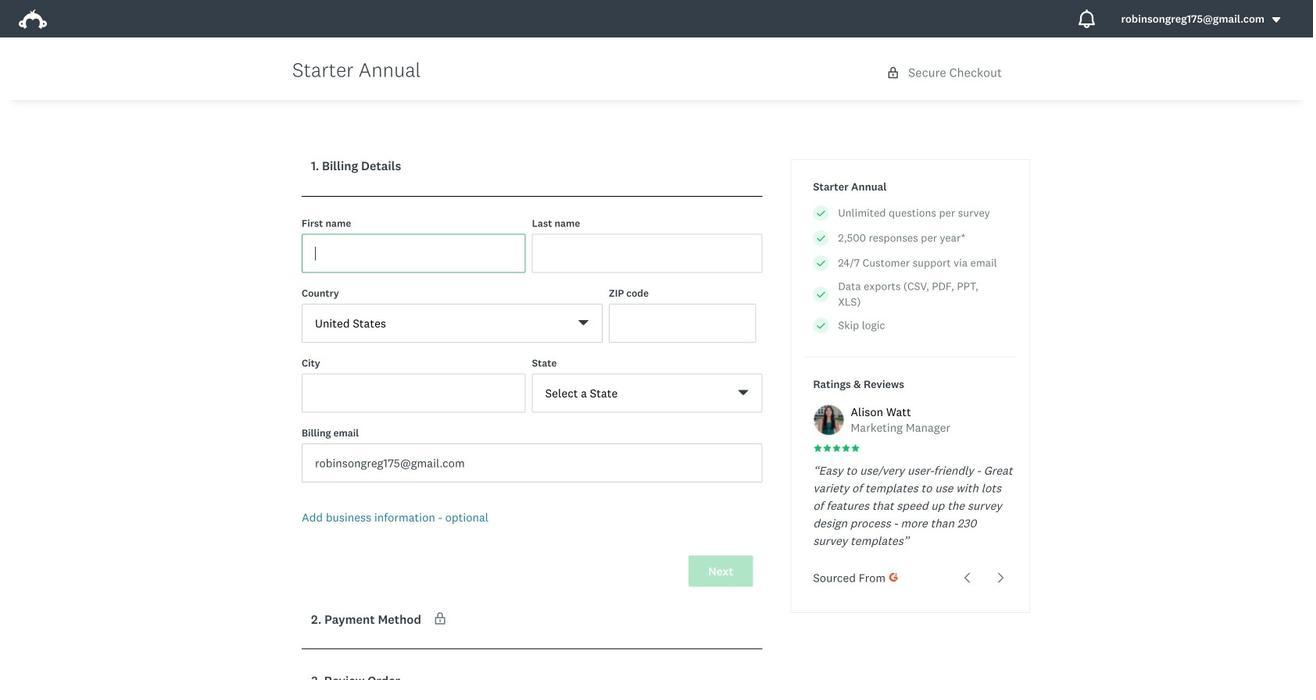 Task type: vqa. For each thing, say whether or not it's contained in the screenshot.
Dropdown arrow icon
yes



Task type: describe. For each thing, give the bounding box(es) containing it.
chevronleft image
[[961, 573, 973, 584]]



Task type: locate. For each thing, give the bounding box(es) containing it.
surveymonkey logo image
[[19, 9, 47, 29]]

None telephone field
[[609, 304, 756, 343]]

None text field
[[532, 234, 762, 273], [302, 374, 526, 413], [302, 444, 762, 483], [532, 234, 762, 273], [302, 374, 526, 413], [302, 444, 762, 483]]

products icon image
[[1078, 9, 1096, 28]]

None text field
[[302, 234, 526, 273]]

chevronright image
[[995, 573, 1007, 584]]

dropdown arrow image
[[1271, 14, 1282, 25]]



